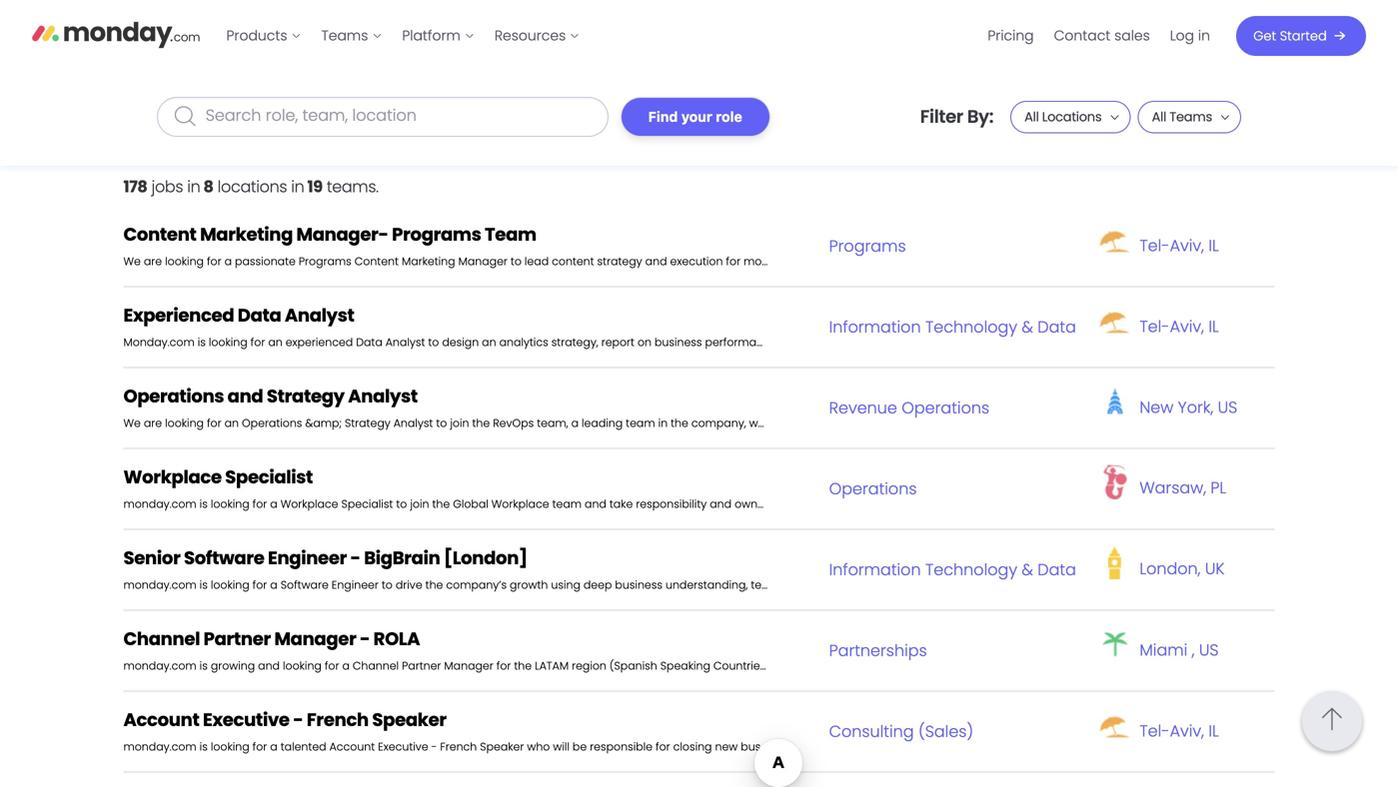 Task type: locate. For each thing, give the bounding box(es) containing it.
join
[[450, 416, 469, 431], [410, 497, 429, 512]]

an right "design"
[[482, 335, 496, 350]]

0 horizontal spatial software
[[184, 546, 264, 571]]

specialist up bigbrain
[[341, 497, 393, 512]]

3 is from the top
[[200, 659, 208, 674]]

the inside channel partner manager - rola monday.com is growing and looking for a channel partner manager for the latam region (spanish speaking countries - rola). this role includes managing
[[514, 659, 532, 674]]

information technology & data for senior software engineer - bigbrain [london]
[[829, 559, 1077, 581]]

us for operations and strategy analyst
[[1218, 396, 1238, 419]]

3 tel-aviv, il from the top
[[1140, 720, 1219, 743]]

il for content marketing manager- programs team
[[1209, 234, 1219, 257]]

0 horizontal spatial french
[[307, 708, 369, 733]]

be
[[573, 740, 587, 755]]

1 vertical spatial engineer
[[332, 578, 379, 593]]

1 vertical spatial il
[[1209, 315, 1219, 338]]

insights left t
[[912, 578, 954, 593]]

business right the on
[[655, 335, 702, 350]]

manager left rola
[[274, 627, 356, 652]]

a
[[225, 254, 232, 269], [947, 335, 954, 350], [571, 416, 579, 431], [270, 497, 278, 512], [270, 578, 278, 593], [342, 659, 350, 674], [270, 740, 278, 755]]

specialist down &amp;
[[225, 465, 313, 490]]

1 vertical spatial aviv,
[[1170, 315, 1205, 338]]

1 vertical spatial we
[[123, 416, 141, 431]]

1 vertical spatial french
[[440, 740, 477, 755]]

the inside senior software engineer - bigbrain [london] monday.com is looking for a software engineer to drive the company's growth using deep business understanding, technological tools and data insights t
[[426, 578, 443, 593]]

speaker
[[372, 708, 447, 733], [480, 740, 524, 755]]

technology for experienced data analyst
[[926, 316, 1018, 338]]

growing
[[211, 659, 255, 674]]

0 vertical spatial managing
[[906, 497, 963, 512]]

london,
[[1140, 558, 1201, 580]]

consulting (sales)
[[829, 721, 974, 743]]

1 horizontal spatial marketing
[[402, 254, 455, 269]]

0 vertical spatial information technology & data
[[829, 316, 1077, 338]]

us for channel partner manager - rola
[[1200, 639, 1219, 662]]

1 we from the top
[[123, 254, 141, 269]]

2 information technology & data from the top
[[829, 559, 1077, 581]]

1 list from the left
[[216, 0, 590, 72]]

engineer
[[268, 546, 347, 571], [332, 578, 379, 593]]

monday.com inside senior software engineer - bigbrain [london] monday.com is looking for a software engineer to drive the company's growth using deep business understanding, technological tools and data insights t
[[123, 578, 197, 593]]

(spanish
[[610, 659, 658, 674]]

2 we from the top
[[123, 416, 141, 431]]

miami , us
[[1140, 639, 1219, 662]]

partner up growing on the bottom of the page
[[204, 627, 271, 652]]

understanding,
[[666, 578, 748, 593]]

1 all from the left
[[1025, 108, 1039, 126]]

1 horizontal spatial channel
[[353, 659, 399, 674]]

managing down millions
[[906, 497, 963, 512]]

partnerships
[[829, 640, 927, 662]]

operations left &amp;
[[242, 416, 302, 431]]

information down maintaining
[[829, 559, 921, 581]]

- inside senior software engineer - bigbrain [london] monday.com is looking for a software engineer to drive the company's growth using deep business understanding, technological tools and data insights t
[[350, 546, 361, 571]]

french left who
[[440, 740, 477, 755]]

0 vertical spatial account
[[123, 708, 199, 733]]

2 list from the left
[[978, 0, 1221, 72]]

to left revops
[[436, 416, 447, 431]]

which
[[749, 416, 782, 431]]

is inside senior software engineer - bigbrain [london] monday.com is looking for a software engineer to drive the company's growth using deep business understanding, technological tools and data insights t
[[200, 578, 208, 593]]

&amp;
[[305, 416, 342, 431]]

list
[[216, 0, 590, 72], [978, 0, 1221, 72]]

speaker left who
[[480, 740, 524, 755]]

get started
[[1254, 27, 1327, 45]]

business right the new at right
[[741, 740, 789, 755]]

teams right products link at the left top
[[321, 26, 368, 45]]

take
[[610, 497, 633, 512]]

in inside list
[[1199, 26, 1211, 45]]

programs
[[392, 222, 481, 247], [829, 235, 906, 257], [299, 254, 352, 269], [828, 254, 881, 269]]

in left the 8
[[187, 175, 200, 198]]

drive
[[396, 578, 423, 593]]

1 vertical spatial are
[[144, 416, 162, 431]]

4 monday.com from the top
[[123, 740, 197, 755]]

3 il from the top
[[1209, 720, 1219, 743]]

technology
[[926, 316, 1018, 338], [926, 559, 1018, 581]]

1 vertical spatial marketing
[[402, 254, 455, 269]]

company,
[[692, 416, 746, 431]]

,
[[1192, 639, 1195, 662]]

0 horizontal spatial specialist
[[225, 465, 313, 490]]

a inside operations and strategy analyst we are looking for an operations &amp; strategy analyst to join the revops team, a leading team in the company, which supports hundreds of millions of
[[571, 416, 579, 431]]

1 information technology & data from the top
[[829, 316, 1077, 338]]

passionate
[[235, 254, 296, 269]]

1 & from the top
[[1022, 316, 1034, 338]]

0 horizontal spatial an
[[225, 416, 239, 431]]

in right "log"
[[1199, 26, 1211, 45]]

an
[[268, 335, 283, 350], [482, 335, 496, 350], [225, 416, 239, 431]]

0 horizontal spatial speaker
[[372, 708, 447, 733]]

2 vertical spatial aviv,
[[1170, 720, 1205, 743]]

0 horizontal spatial role
[[716, 108, 743, 125]]

0 vertical spatial il
[[1209, 234, 1219, 257]]

teams inside popup button
[[1170, 108, 1213, 126]]

to left "design"
[[428, 335, 439, 350]]

the left global
[[432, 497, 450, 512]]

of left millions
[[891, 416, 901, 431]]

contact sales
[[1054, 26, 1150, 45]]

1 vertical spatial speaker
[[480, 740, 524, 755]]

0 horizontal spatial executive
[[203, 708, 290, 733]]

workplace down &amp;
[[281, 497, 338, 512]]

il
[[1209, 234, 1219, 257], [1209, 315, 1219, 338], [1209, 720, 1219, 743]]

2 vertical spatial manager
[[444, 659, 494, 674]]

tel- for content marketing manager- programs team
[[1140, 234, 1170, 257]]

2 vertical spatial il
[[1209, 720, 1219, 743]]

1 vertical spatial role
[[838, 659, 859, 674]]

2 of from the left
[[948, 416, 959, 431]]

1 is from the top
[[200, 497, 208, 512]]

of right millions
[[948, 416, 959, 431]]

and inside senior software engineer - bigbrain [london] monday.com is looking for a software engineer to drive the company's growth using deep business understanding, technological tools and data insights t
[[858, 578, 880, 593]]

executive right talented
[[378, 740, 429, 755]]

engineer left drive
[[332, 578, 379, 593]]

workplace up senior
[[123, 465, 222, 490]]

2 vertical spatial tel-aviv, il
[[1140, 720, 1219, 743]]

0 vertical spatial technology
[[926, 316, 1018, 338]]

to
[[511, 254, 522, 269], [974, 254, 985, 269], [428, 335, 439, 350], [436, 416, 447, 431], [396, 497, 407, 512], [382, 578, 393, 593]]

information down team.
[[829, 316, 921, 338]]

0 vertical spatial engineer
[[268, 546, 347, 571]]

0 vertical spatial join
[[450, 416, 469, 431]]

0 horizontal spatial account
[[123, 708, 199, 733]]

manager-
[[296, 222, 389, 247]]

aviv,
[[1170, 234, 1205, 257], [1170, 315, 1205, 338], [1170, 720, 1205, 743]]

0 vertical spatial aviv,
[[1170, 234, 1205, 257]]

3 monday.com from the top
[[123, 659, 197, 674]]

2 & from the top
[[1022, 559, 1034, 581]]

operations and strategy analyst we are looking for an operations &amp; strategy analyst to join the revops team, a leading team in the company, which supports hundreds of millions of
[[123, 384, 959, 431]]

specialist
[[225, 465, 313, 490], [341, 497, 393, 512]]

to left lead
[[511, 254, 522, 269]]

1 vertical spatial channel
[[353, 659, 399, 674]]

client
[[910, 740, 940, 755]]

1 horizontal spatial of
[[948, 416, 959, 431]]

for
[[207, 254, 222, 269], [726, 254, 741, 269], [251, 335, 265, 350], [207, 416, 222, 431], [253, 497, 267, 512], [794, 497, 809, 512], [253, 578, 267, 593], [325, 659, 339, 674], [497, 659, 511, 674], [253, 740, 267, 755], [656, 740, 670, 755]]

engineer left bigbrain
[[268, 546, 347, 571]]

1 vertical spatial teams
[[1170, 108, 1213, 126]]

role right this
[[838, 659, 859, 674]]

monday.com
[[123, 497, 197, 512], [123, 578, 197, 593], [123, 659, 197, 674], [123, 740, 197, 755]]

0 vertical spatial manager
[[458, 254, 508, 269]]

partner down rola
[[402, 659, 441, 674]]

2 vertical spatial tel-
[[1140, 720, 1170, 743]]

1 horizontal spatial teams
[[1170, 108, 1213, 126]]

1 vertical spatial information technology & data
[[829, 559, 1077, 581]]

1 aviv, from the top
[[1170, 234, 1205, 257]]

2 tel- from the top
[[1140, 315, 1170, 338]]

us
[[1218, 396, 1238, 419], [1200, 639, 1219, 662]]

uk
[[1206, 558, 1225, 580]]

strategy
[[267, 384, 345, 409], [345, 416, 391, 431]]

1 information from the top
[[829, 316, 921, 338]]

contact sales button
[[1044, 20, 1160, 52]]

0 horizontal spatial join
[[410, 497, 429, 512]]

0 vertical spatial &
[[1022, 316, 1034, 338]]

0 horizontal spatial in
[[187, 175, 200, 198]]

products link
[[216, 20, 311, 52]]

information technology & data
[[829, 316, 1077, 338], [829, 559, 1077, 581]]

0 horizontal spatial of
[[891, 416, 901, 431]]

0 vertical spatial are
[[144, 254, 162, 269]]

main element
[[216, 0, 1367, 72]]

2 monday.com from the top
[[123, 578, 197, 593]]

1 vertical spatial insights
[[912, 578, 954, 593]]

report
[[602, 335, 635, 350]]

pricing link
[[978, 20, 1044, 52]]

1 vertical spatial executive
[[378, 740, 429, 755]]

log
[[1170, 26, 1195, 45]]

1 tel-aviv, il from the top
[[1140, 234, 1219, 257]]

join left revops
[[450, 416, 469, 431]]

for inside experienced data analyst monday.com is looking for an experienced data analyst to design an analytics strategy, report on business performance, and provide business insights a
[[251, 335, 265, 350]]

1 il from the top
[[1209, 234, 1219, 257]]

1 vertical spatial technology
[[926, 559, 1018, 581]]

includes
[[862, 659, 907, 674]]

are down monday.com is on the top left
[[144, 416, 162, 431]]

0 horizontal spatial partner
[[204, 627, 271, 652]]

0 vertical spatial tel-aviv, il
[[1140, 234, 1219, 257]]

1 vertical spatial tel-
[[1140, 315, 1170, 338]]

millions
[[904, 416, 945, 431]]

0 vertical spatial insights
[[902, 335, 944, 350]]

account
[[123, 708, 199, 733], [330, 740, 375, 755]]

2 aviv, from the top
[[1170, 315, 1205, 338]]

1 vertical spatial us
[[1200, 639, 1219, 662]]

data
[[883, 578, 909, 593]]

speaker down rola
[[372, 708, 447, 733]]

0 horizontal spatial channel
[[123, 627, 200, 652]]

to inside experienced data analyst monday.com is looking for an experienced data analyst to design an analytics strategy, report on business performance, and provide business insights a
[[428, 335, 439, 350]]

marketing up "design"
[[402, 254, 455, 269]]

content down jobs
[[123, 222, 197, 247]]

consulting
[[829, 721, 914, 743]]

1 horizontal spatial french
[[440, 740, 477, 755]]

all
[[1025, 108, 1039, 126], [1152, 108, 1167, 126]]

managing inside channel partner manager - rola monday.com is growing and looking for a channel partner manager for the latam region (spanish speaking countries - rola). this role includes managing
[[910, 659, 968, 674]]

1 monday.com from the top
[[123, 497, 197, 512]]

data
[[238, 303, 281, 328], [1038, 316, 1077, 338], [356, 335, 383, 350], [1038, 559, 1077, 581]]

1 horizontal spatial join
[[450, 416, 469, 431]]

1 horizontal spatial content
[[355, 254, 399, 269]]

1 vertical spatial partner
[[402, 659, 441, 674]]

workplace left the 'team' at the bottom of the page
[[492, 497, 549, 512]]

all teams
[[1152, 108, 1213, 126]]

0 vertical spatial executive
[[203, 708, 290, 733]]

technology right data
[[926, 559, 1018, 581]]

looking inside content marketing manager- programs team we are looking for a passionate programs content marketing manager to lead content strategy and execution for monday.com's programs team. reporting to
[[165, 254, 204, 269]]

looking inside operations and strategy analyst we are looking for an operations &amp; strategy analyst to join the revops team, a leading team in the company, which supports hundreds of millions of
[[165, 416, 204, 431]]

insights up revenue operations
[[902, 335, 944, 350]]

analyst up "experienced"
[[285, 303, 354, 328]]

1 are from the top
[[144, 254, 162, 269]]

0 vertical spatial strategy
[[267, 384, 345, 409]]

an left "experienced"
[[268, 335, 283, 350]]

1 tel- from the top
[[1140, 234, 1170, 257]]

programs left team.
[[828, 254, 881, 269]]

the right drive
[[426, 578, 443, 593]]

workplace
[[123, 465, 222, 490], [281, 497, 338, 512], [492, 497, 549, 512]]

1 horizontal spatial list
[[978, 0, 1221, 72]]

1 vertical spatial join
[[410, 497, 429, 512]]

revops
[[493, 416, 534, 431]]

in left 19
[[291, 175, 304, 198]]

partner
[[204, 627, 271, 652], [402, 659, 441, 674]]

0 vertical spatial software
[[184, 546, 264, 571]]

strategy right &amp;
[[345, 416, 391, 431]]

1 vertical spatial information
[[829, 559, 921, 581]]

the inside workplace specialist monday.com is looking for a workplace specialist to join the global workplace team and take responsibility and ownership for maintaining and managing
[[432, 497, 450, 512]]

insights
[[902, 335, 944, 350], [912, 578, 954, 593]]

company's
[[446, 578, 507, 593]]

1 vertical spatial content
[[355, 254, 399, 269]]

tel-aviv, il for account executive - french speaker
[[1140, 720, 1219, 743]]

the left "latam"
[[514, 659, 532, 674]]

manager
[[458, 254, 508, 269], [274, 627, 356, 652], [444, 659, 494, 674]]

1 horizontal spatial all
[[1152, 108, 1167, 126]]

content down manager-
[[355, 254, 399, 269]]

managing inside workplace specialist monday.com is looking for a workplace specialist to join the global workplace team and take responsibility and ownership for maintaining and managing
[[906, 497, 963, 512]]

insights inside senior software engineer - bigbrain [london] monday.com is looking for a software engineer to drive the company's growth using deep business understanding, technological tools and data insights t
[[912, 578, 954, 593]]

a inside workplace specialist monday.com is looking for a workplace specialist to join the global workplace team and take responsibility and ownership for maintaining and managing
[[270, 497, 278, 512]]

manager down team
[[458, 254, 508, 269]]

role right your
[[716, 108, 743, 125]]

locations
[[218, 175, 287, 198]]

is inside workplace specialist monday.com is looking for a workplace specialist to join the global workplace team and take responsibility and ownership for maintaining and managing
[[200, 497, 208, 512]]

2 all from the left
[[1152, 108, 1167, 126]]

0 vertical spatial teams
[[321, 26, 368, 45]]

2 horizontal spatial in
[[1199, 26, 1211, 45]]

us right , at bottom right
[[1200, 639, 1219, 662]]

manager inside content marketing manager- programs team we are looking for a passionate programs content marketing manager to lead content strategy and execution for monday.com's programs team. reporting to
[[458, 254, 508, 269]]

a inside account executive - french speaker monday.com is looking for a talented account executive - french speaker who will be responsible for closing new business relationships with our client
[[270, 740, 278, 755]]

looking inside account executive - french speaker monday.com is looking for a talented account executive - french speaker who will be responsible for closing new business relationships with our client
[[211, 740, 250, 755]]

list containing products
[[216, 0, 590, 72]]

we up experienced
[[123, 254, 141, 269]]

0 horizontal spatial all
[[1025, 108, 1039, 126]]

2 information from the top
[[829, 559, 921, 581]]

manager down company's
[[444, 659, 494, 674]]

2 horizontal spatial an
[[482, 335, 496, 350]]

operations down monday.com is on the top left
[[123, 384, 224, 409]]

2 technology from the top
[[926, 559, 1018, 581]]

2 are from the top
[[144, 416, 162, 431]]

1 horizontal spatial account
[[330, 740, 375, 755]]

1 horizontal spatial executive
[[378, 740, 429, 755]]

monday.com inside account executive - french speaker monday.com is looking for a talented account executive - french speaker who will be responsible for closing new business relationships with our client
[[123, 740, 197, 755]]

1 vertical spatial specialist
[[341, 497, 393, 512]]

1 horizontal spatial role
[[838, 659, 859, 674]]

by:
[[968, 104, 994, 129]]

0 horizontal spatial workplace
[[123, 465, 222, 490]]

technological
[[751, 578, 826, 593]]

sales
[[1115, 26, 1150, 45]]

join inside workplace specialist monday.com is looking for a workplace specialist to join the global workplace team and take responsibility and ownership for maintaining and managing
[[410, 497, 429, 512]]

is inside account executive - french speaker monday.com is looking for a talented account executive - french speaker who will be responsible for closing new business relationships with our client
[[200, 740, 208, 755]]

channel down senior
[[123, 627, 200, 652]]

pricing
[[988, 26, 1034, 45]]

1 vertical spatial tel-aviv, il
[[1140, 315, 1219, 338]]

0 vertical spatial we
[[123, 254, 141, 269]]

to up bigbrain
[[396, 497, 407, 512]]

an left &amp;
[[225, 416, 239, 431]]

strategy up &amp;
[[267, 384, 345, 409]]

information technology & data for experienced data analyst
[[829, 316, 1077, 338]]

we inside operations and strategy analyst we are looking for an operations &amp; strategy analyst to join the revops team, a leading team in the company, which supports hundreds of millions of
[[123, 416, 141, 431]]

team,
[[537, 416, 568, 431]]

all locations button
[[1011, 0, 1131, 245]]

log in
[[1170, 26, 1211, 45]]

1 vertical spatial &
[[1022, 559, 1034, 581]]

all teams button
[[1138, 0, 1242, 245]]

0 vertical spatial role
[[716, 108, 743, 125]]

role
[[716, 108, 743, 125], [838, 659, 859, 674]]

channel
[[123, 627, 200, 652], [353, 659, 399, 674]]

0 horizontal spatial teams
[[321, 26, 368, 45]]

1 horizontal spatial software
[[281, 578, 329, 593]]

to left drive
[[382, 578, 393, 593]]

we down monday.com is on the top left
[[123, 416, 141, 431]]

2 il from the top
[[1209, 315, 1219, 338]]

2 is from the top
[[200, 578, 208, 593]]

0 vertical spatial french
[[307, 708, 369, 733]]

business right deep on the left of page
[[615, 578, 663, 593]]

0 vertical spatial tel-
[[1140, 234, 1170, 257]]

business inside account executive - french speaker monday.com is looking for a talented account executive - french speaker who will be responsible for closing new business relationships with our client
[[741, 740, 789, 755]]

and inside operations and strategy analyst we are looking for an operations &amp; strategy analyst to join the revops team, a leading team in the company, which supports hundreds of millions of
[[228, 384, 263, 409]]

your
[[682, 108, 713, 125]]

Search role, team, location search field
[[157, 97, 609, 137]]

managing right "includes"
[[910, 659, 968, 674]]

executive
[[203, 708, 290, 733], [378, 740, 429, 755]]

of
[[891, 416, 901, 431], [948, 416, 959, 431]]

2 horizontal spatial workplace
[[492, 497, 549, 512]]

marketing up passionate
[[200, 222, 293, 247]]

1 technology from the top
[[926, 316, 1018, 338]]

join left global
[[410, 497, 429, 512]]

channel down rola
[[353, 659, 399, 674]]

aviv, for account executive - french speaker
[[1170, 720, 1205, 743]]

to inside senior software engineer - bigbrain [london] monday.com is looking for a software engineer to drive the company's growth using deep business understanding, technological tools and data insights t
[[382, 578, 393, 593]]

we inside content marketing manager- programs team we are looking for a passionate programs content marketing manager to lead content strategy and execution for monday.com's programs team. reporting to
[[123, 254, 141, 269]]

us right york,
[[1218, 396, 1238, 419]]

are up experienced
[[144, 254, 162, 269]]

teams down log in link
[[1170, 108, 1213, 126]]

3 tel- from the top
[[1140, 720, 1170, 743]]

performance,
[[705, 335, 779, 350]]

0 vertical spatial us
[[1218, 396, 1238, 419]]

3 aviv, from the top
[[1170, 720, 1205, 743]]

on
[[638, 335, 652, 350]]

2 tel-aviv, il from the top
[[1140, 315, 1219, 338]]

&
[[1022, 316, 1034, 338], [1022, 559, 1034, 581]]

resources link
[[485, 20, 590, 52]]

executive down growing on the bottom of the page
[[203, 708, 290, 733]]

strategy,
[[552, 335, 599, 350]]

a inside senior software engineer - bigbrain [london] monday.com is looking for a software engineer to drive the company's growth using deep business understanding, technological tools and data insights t
[[270, 578, 278, 593]]

technology down reporting
[[926, 316, 1018, 338]]

york,
[[1178, 396, 1214, 419]]

0 vertical spatial information
[[829, 316, 921, 338]]

0 vertical spatial content
[[123, 222, 197, 247]]

french up talented
[[307, 708, 369, 733]]

4 is from the top
[[200, 740, 208, 755]]



Task type: describe. For each thing, give the bounding box(es) containing it.
maintaining
[[812, 497, 878, 512]]

teams inside list
[[321, 26, 368, 45]]

analyst left "design"
[[386, 335, 425, 350]]

t
[[957, 578, 960, 593]]

a inside experienced data analyst monday.com is looking for an experienced data analyst to design an analytics strategy, report on business performance, and provide business insights a
[[947, 335, 954, 350]]

programs down manager-
[[299, 254, 352, 269]]

insights inside experienced data analyst monday.com is looking for an experienced data analyst to design an analytics strategy, report on business performance, and provide business insights a
[[902, 335, 944, 350]]

responsibility
[[636, 497, 707, 512]]

latam
[[535, 659, 569, 674]]

looking inside channel partner manager - rola monday.com is growing and looking for a channel partner manager for the latam region (spanish speaking countries - rola). this role includes managing
[[283, 659, 322, 674]]

il for experienced data analyst
[[1209, 315, 1219, 338]]

1 horizontal spatial speaker
[[480, 740, 524, 755]]

operations down hundreds at the bottom
[[829, 478, 917, 500]]

1 of from the left
[[891, 416, 901, 431]]

relationships
[[792, 740, 861, 755]]

analyst down "experienced"
[[348, 384, 418, 409]]

tel-aviv, il for experienced data analyst
[[1140, 315, 1219, 338]]

looking inside workplace specialist monday.com is looking for a workplace specialist to join the global workplace team and take responsibility and ownership for maintaining and managing
[[211, 497, 250, 512]]

role inside channel partner manager - rola monday.com is growing and looking for a channel partner manager for the latam region (spanish speaking countries - rola). this role includes managing
[[838, 659, 859, 674]]

are inside content marketing manager- programs team we are looking for a passionate programs content marketing manager to lead content strategy and execution for monday.com's programs team. reporting to
[[144, 254, 162, 269]]

tel- for experienced data analyst
[[1140, 315, 1170, 338]]

178
[[123, 175, 147, 198]]

global
[[453, 497, 489, 512]]

warsaw, pl
[[1140, 477, 1227, 499]]

business right the provide
[[851, 335, 899, 350]]

1 horizontal spatial specialist
[[341, 497, 393, 512]]

execution
[[670, 254, 723, 269]]

channel partner manager - rola monday.com is growing and looking for a channel partner manager for the latam region (spanish speaking countries - rola). this role includes managing
[[123, 627, 968, 674]]

(sales)
[[919, 721, 974, 743]]

manager for -
[[444, 659, 494, 674]]

and inside content marketing manager- programs team we are looking for a passionate programs content marketing manager to lead content strategy and execution for monday.com's programs team. reporting to
[[646, 254, 667, 269]]

role inside find your role button
[[716, 108, 743, 125]]

all for all locations
[[1025, 108, 1039, 126]]

1 vertical spatial software
[[281, 578, 329, 593]]

to right reporting
[[974, 254, 985, 269]]

filter by: group
[[921, 0, 1242, 245]]

information for experienced data analyst
[[829, 316, 921, 338]]

all locations
[[1025, 108, 1102, 126]]

1 horizontal spatial in
[[291, 175, 304, 198]]

rola).
[[778, 659, 811, 674]]

a inside content marketing manager- programs team we are looking for a passionate programs content marketing manager to lead content strategy and execution for monday.com's programs team. reporting to
[[225, 254, 232, 269]]

0 horizontal spatial marketing
[[200, 222, 293, 247]]

design
[[442, 335, 479, 350]]

monday.com inside workplace specialist monday.com is looking for a workplace specialist to join the global workplace team and take responsibility and ownership for maintaining and managing
[[123, 497, 197, 512]]

find your role
[[649, 108, 743, 125]]

programs left team
[[392, 222, 481, 247]]

started
[[1280, 27, 1327, 45]]

account executive - french speaker monday.com is looking for a talented account executive - french speaker who will be responsible for closing new business relationships with our client
[[123, 708, 940, 755]]

speaking
[[661, 659, 711, 674]]

1 vertical spatial strategy
[[345, 416, 391, 431]]

using
[[551, 578, 581, 593]]

to inside workplace specialist monday.com is looking for a workplace specialist to join the global workplace team and take responsibility and ownership for maintaining and managing
[[396, 497, 407, 512]]

content
[[552, 254, 594, 269]]

responsible
[[590, 740, 653, 755]]

manager for programs
[[458, 254, 508, 269]]

products
[[226, 26, 287, 45]]

[london]
[[444, 546, 528, 571]]

il for account executive - french speaker
[[1209, 720, 1219, 743]]

get started button
[[1237, 16, 1367, 56]]

london, uk
[[1140, 558, 1225, 580]]

find your role button
[[621, 97, 771, 137]]

19
[[307, 175, 323, 198]]

warsaw,
[[1140, 477, 1207, 499]]

revenue operations
[[829, 397, 990, 419]]

programs left reporting
[[829, 235, 906, 257]]

business inside senior software engineer - bigbrain [london] monday.com is looking for a software engineer to drive the company's growth using deep business understanding, technological tools and data insights t
[[615, 578, 663, 593]]

with
[[864, 740, 886, 755]]

and inside experienced data analyst monday.com is looking for an experienced data analyst to design an analytics strategy, report on business performance, and provide business insights a
[[782, 335, 804, 350]]

ownership
[[735, 497, 791, 512]]

178 jobs in 8 locations in 19 teams.
[[123, 175, 379, 198]]

analytics
[[499, 335, 549, 350]]

looking inside senior software engineer - bigbrain [london] monday.com is looking for a software engineer to drive the company's growth using deep business understanding, technological tools and data insights t
[[211, 578, 250, 593]]

jobs
[[152, 175, 183, 198]]

0 horizontal spatial content
[[123, 222, 197, 247]]

list containing pricing
[[978, 0, 1221, 72]]

looking inside experienced data analyst monday.com is looking for an experienced data analyst to design an analytics strategy, report on business performance, and provide business insights a
[[209, 335, 248, 350]]

workplace specialist monday.com is looking for a workplace specialist to join the global workplace team and take responsibility and ownership for maintaining and managing
[[123, 465, 963, 512]]

for inside senior software engineer - bigbrain [london] monday.com is looking for a software engineer to drive the company's growth using deep business understanding, technological tools and data insights t
[[253, 578, 267, 593]]

analyst right &amp;
[[394, 416, 433, 431]]

1 horizontal spatial partner
[[402, 659, 441, 674]]

pl
[[1211, 477, 1227, 499]]

& for senior software engineer - bigbrain [london]
[[1022, 559, 1034, 581]]

team
[[552, 497, 582, 512]]

log in link
[[1160, 20, 1221, 52]]

is inside channel partner manager - rola monday.com is growing and looking for a channel partner manager for the latam region (spanish speaking countries - rola). this role includes managing
[[200, 659, 208, 674]]

1 horizontal spatial an
[[268, 335, 283, 350]]

team in
[[626, 416, 668, 431]]

0 vertical spatial specialist
[[225, 465, 313, 490]]

rola
[[374, 627, 420, 652]]

platform link
[[392, 20, 485, 52]]

tel-aviv, il for content marketing manager- programs team
[[1140, 234, 1219, 257]]

aviv, for experienced data analyst
[[1170, 315, 1205, 338]]

operations right revenue
[[902, 397, 990, 419]]

information for senior software engineer - bigbrain [london]
[[829, 559, 921, 581]]

to inside operations and strategy analyst we are looking for an operations &amp; strategy analyst to join the revops team, a leading team in the company, which supports hundreds of millions of
[[436, 416, 447, 431]]

1 horizontal spatial workplace
[[281, 497, 338, 512]]

supports
[[785, 416, 833, 431]]

the right 'team in'
[[671, 416, 689, 431]]

an inside operations and strategy analyst we are looking for an operations &amp; strategy analyst to join the revops team, a leading team in the company, which supports hundreds of millions of
[[225, 416, 239, 431]]

tools
[[829, 578, 855, 593]]

monday.com's
[[744, 254, 825, 269]]

resources
[[495, 26, 566, 45]]

will
[[553, 740, 570, 755]]

content marketing manager- programs team we are looking for a passionate programs content marketing manager to lead content strategy and execution for monday.com's programs team. reporting to
[[123, 222, 985, 269]]

are inside operations and strategy analyst we are looking for an operations &amp; strategy analyst to join the revops team, a leading team in the company, which supports hundreds of millions of
[[144, 416, 162, 431]]

hundreds
[[836, 416, 888, 431]]

and inside channel partner manager - rola monday.com is growing and looking for a channel partner manager for the latam region (spanish speaking countries - rola). this role includes managing
[[258, 659, 280, 674]]

a inside channel partner manager - rola monday.com is growing and looking for a channel partner manager for the latam region (spanish speaking countries - rola). this role includes managing
[[342, 659, 350, 674]]

closing
[[673, 740, 712, 755]]

find
[[649, 108, 678, 125]]

platform
[[402, 26, 461, 45]]

experienced
[[286, 335, 353, 350]]

growth
[[510, 578, 548, 593]]

8
[[203, 175, 214, 198]]

teams link
[[311, 20, 392, 52]]

& for experienced data analyst
[[1022, 316, 1034, 338]]

experienced data analyst monday.com is looking for an experienced data analyst to design an analytics strategy, report on business performance, and provide business insights a
[[123, 303, 954, 350]]

join inside operations and strategy analyst we are looking for an operations &amp; strategy analyst to join the revops team, a leading team in the company, which supports hundreds of millions of
[[450, 416, 469, 431]]

monday.com inside channel partner manager - rola monday.com is growing and looking for a channel partner manager for the latam region (spanish speaking countries - rola). this role includes managing
[[123, 659, 197, 674]]

tel- for account executive - french speaker
[[1140, 720, 1170, 743]]

team.
[[884, 254, 915, 269]]

new
[[1140, 396, 1174, 419]]

0 vertical spatial channel
[[123, 627, 200, 652]]

revenue
[[829, 397, 898, 419]]

the left revops
[[472, 416, 490, 431]]

technology for senior software engineer - bigbrain [london]
[[926, 559, 1018, 581]]

monday.com logo image
[[32, 13, 200, 55]]

who
[[527, 740, 550, 755]]

locations
[[1042, 108, 1102, 126]]

deep
[[584, 578, 612, 593]]

senior
[[123, 546, 180, 571]]

for inside operations and strategy analyst we are looking for an operations &amp; strategy analyst to join the revops team, a leading team in the company, which supports hundreds of millions of
[[207, 416, 222, 431]]

team
[[485, 222, 537, 247]]

1 vertical spatial account
[[330, 740, 375, 755]]

0 vertical spatial speaker
[[372, 708, 447, 733]]

new york, us
[[1140, 396, 1238, 419]]

1 vertical spatial manager
[[274, 627, 356, 652]]

leading
[[582, 416, 623, 431]]

all for all teams
[[1152, 108, 1167, 126]]

aviv, for content marketing manager- programs team
[[1170, 234, 1205, 257]]

strategy
[[597, 254, 643, 269]]

contact
[[1054, 26, 1111, 45]]

provide
[[807, 335, 848, 350]]

lead
[[525, 254, 549, 269]]

filter by:
[[921, 104, 994, 129]]



Task type: vqa. For each thing, say whether or not it's contained in the screenshot.


